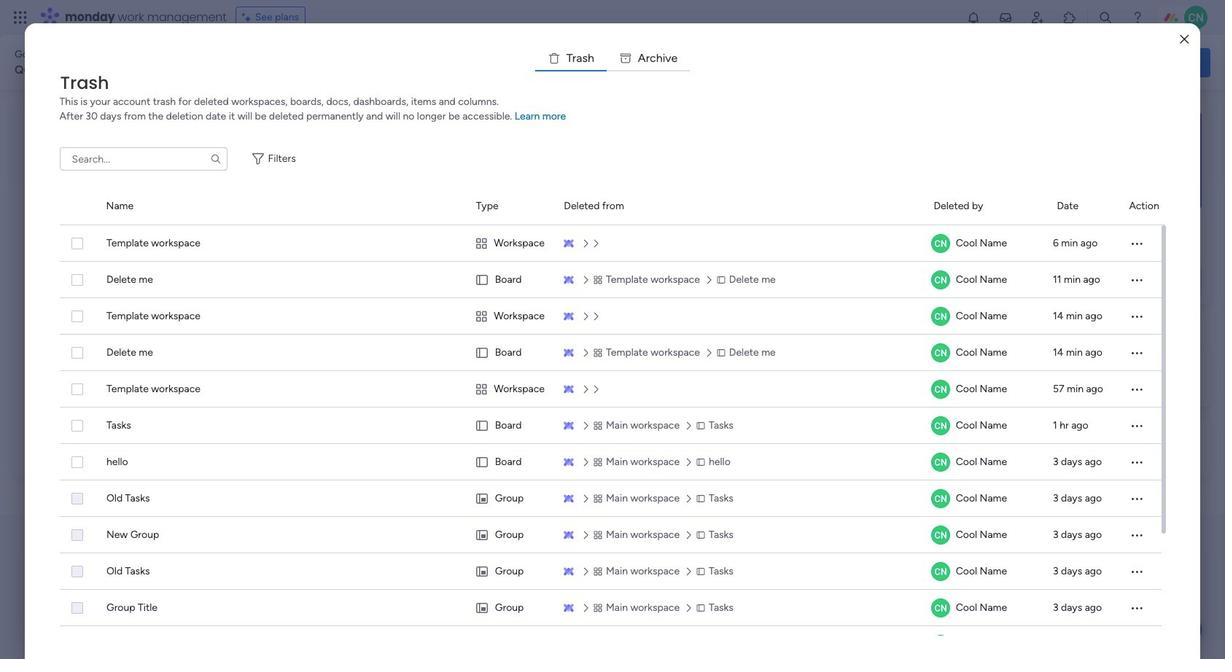 Task type: locate. For each thing, give the bounding box(es) containing it.
2 menu image from the top
[[1130, 273, 1144, 287]]

3 menu image from the top
[[1130, 528, 1144, 543]]

help center element
[[992, 418, 1211, 477]]

row
[[60, 225, 1162, 262], [60, 262, 1162, 298], [60, 298, 1162, 335], [60, 335, 1162, 371], [60, 371, 1162, 408], [60, 408, 1162, 444], [60, 444, 1162, 481], [60, 481, 1162, 517], [60, 517, 1162, 554], [60, 554, 1162, 590], [60, 590, 1162, 627], [60, 627, 1162, 660]]

row group
[[60, 188, 1166, 225]]

8 menu image from the top
[[1130, 601, 1144, 616]]

4 row from the top
[[60, 335, 1162, 371]]

monday marketplace image
[[1063, 10, 1078, 25]]

cool name image
[[931, 271, 950, 290], [931, 307, 950, 326], [931, 344, 950, 363], [931, 380, 950, 399], [931, 563, 950, 581], [931, 599, 950, 618]]

cool name image
[[1185, 6, 1208, 29], [931, 234, 950, 253], [931, 417, 950, 436], [931, 453, 950, 472], [931, 490, 950, 509], [931, 526, 950, 545]]

12 row from the top
[[60, 627, 1162, 660]]

7 menu image from the top
[[1130, 565, 1144, 579]]

0 vertical spatial menu image
[[1130, 455, 1144, 470]]

3 column header from the left
[[476, 188, 547, 225]]

7 column header from the left
[[1130, 188, 1166, 225]]

1 cool name image from the top
[[931, 271, 950, 290]]

cell
[[475, 225, 545, 262], [930, 225, 1036, 262], [475, 262, 545, 298], [930, 262, 1036, 298], [475, 298, 545, 335], [930, 298, 1036, 335], [475, 335, 545, 371], [930, 335, 1036, 371], [475, 371, 545, 408], [930, 371, 1036, 408], [475, 408, 545, 444], [930, 408, 1036, 444], [475, 444, 545, 481], [930, 444, 1036, 481], [475, 481, 545, 517], [930, 481, 1036, 517], [475, 517, 545, 554], [930, 517, 1036, 554], [475, 554, 545, 590], [930, 554, 1036, 590], [475, 590, 545, 627], [930, 590, 1036, 627], [60, 627, 89, 660], [562, 627, 913, 660], [930, 627, 1036, 660], [1125, 627, 1162, 660]]

open update feed (inbox) image
[[32, 154, 50, 171]]

4 cool name image from the top
[[931, 380, 950, 399]]

2 vertical spatial menu image
[[1130, 528, 1144, 543]]

table
[[60, 188, 1166, 660]]

menu image
[[1130, 455, 1144, 470], [1130, 492, 1144, 506], [1130, 528, 1144, 543]]

None search field
[[60, 147, 227, 171]]

column header
[[60, 188, 89, 225], [106, 188, 459, 225], [476, 188, 547, 225], [564, 188, 917, 225], [934, 188, 1040, 225], [1057, 188, 1112, 225], [1130, 188, 1166, 225]]

5 menu image from the top
[[1130, 382, 1144, 397]]

getting started element
[[992, 348, 1211, 407]]

6 menu image from the top
[[1130, 419, 1144, 433]]

menu image
[[1130, 236, 1144, 251], [1130, 273, 1144, 287], [1130, 309, 1144, 324], [1130, 346, 1144, 360], [1130, 382, 1144, 397], [1130, 419, 1144, 433], [1130, 565, 1144, 579], [1130, 601, 1144, 616]]

10 row from the top
[[60, 554, 1162, 590]]

1 vertical spatial menu image
[[1130, 492, 1144, 506]]

9 row from the top
[[60, 517, 1162, 554]]

2 row from the top
[[60, 262, 1162, 298]]

close image
[[1181, 34, 1190, 45]]

4 menu image from the top
[[1130, 346, 1144, 360]]

Search for items in the recycle bin search field
[[60, 147, 227, 171]]

invite members image
[[1031, 10, 1046, 25]]

open my workspaces image
[[32, 203, 50, 221]]

menu image for 3rd cool name icon from the top of the page
[[1130, 346, 1144, 360]]

1 row from the top
[[60, 225, 1162, 262]]

search image
[[210, 153, 222, 165]]

menu image for sixth cool name icon from the top of the page
[[1130, 601, 1144, 616]]

7 row from the top
[[60, 444, 1162, 481]]

3 menu image from the top
[[1130, 309, 1144, 324]]



Task type: describe. For each thing, give the bounding box(es) containing it.
see plans image
[[242, 9, 255, 26]]

3 row from the top
[[60, 298, 1162, 335]]

6 column header from the left
[[1057, 188, 1112, 225]]

1 menu image from the top
[[1130, 236, 1144, 251]]

6 cool name image from the top
[[931, 599, 950, 618]]

1 column header from the left
[[60, 188, 89, 225]]

2 menu image from the top
[[1130, 492, 1144, 506]]

menu image for 2nd cool name icon from the top of the page
[[1130, 309, 1144, 324]]

update feed image
[[999, 10, 1013, 25]]

search everything image
[[1099, 10, 1113, 25]]

open recently visited image
[[32, 119, 50, 136]]

5 column header from the left
[[934, 188, 1040, 225]]

2 cool name image from the top
[[931, 307, 950, 326]]

1 menu image from the top
[[1130, 455, 1144, 470]]

3 cool name image from the top
[[931, 344, 950, 363]]

menu image for first cool name icon
[[1130, 273, 1144, 287]]

5 row from the top
[[60, 371, 1162, 408]]

2 column header from the left
[[106, 188, 459, 225]]

5 cool name image from the top
[[931, 563, 950, 581]]

11 row from the top
[[60, 590, 1162, 627]]

templates image image
[[1005, 110, 1198, 211]]

notifications image
[[967, 10, 981, 25]]

6 row from the top
[[60, 408, 1162, 444]]

help image
[[1131, 10, 1145, 25]]

8 row from the top
[[60, 481, 1162, 517]]

menu image for 2nd cool name icon from the bottom
[[1130, 565, 1144, 579]]

4 column header from the left
[[564, 188, 917, 225]]

0 element
[[179, 154, 197, 171]]

menu image for fourth cool name icon from the top of the page
[[1130, 382, 1144, 397]]

select product image
[[13, 10, 28, 25]]



Task type: vqa. For each thing, say whether or not it's contained in the screenshot.
Generic Name Icon
no



